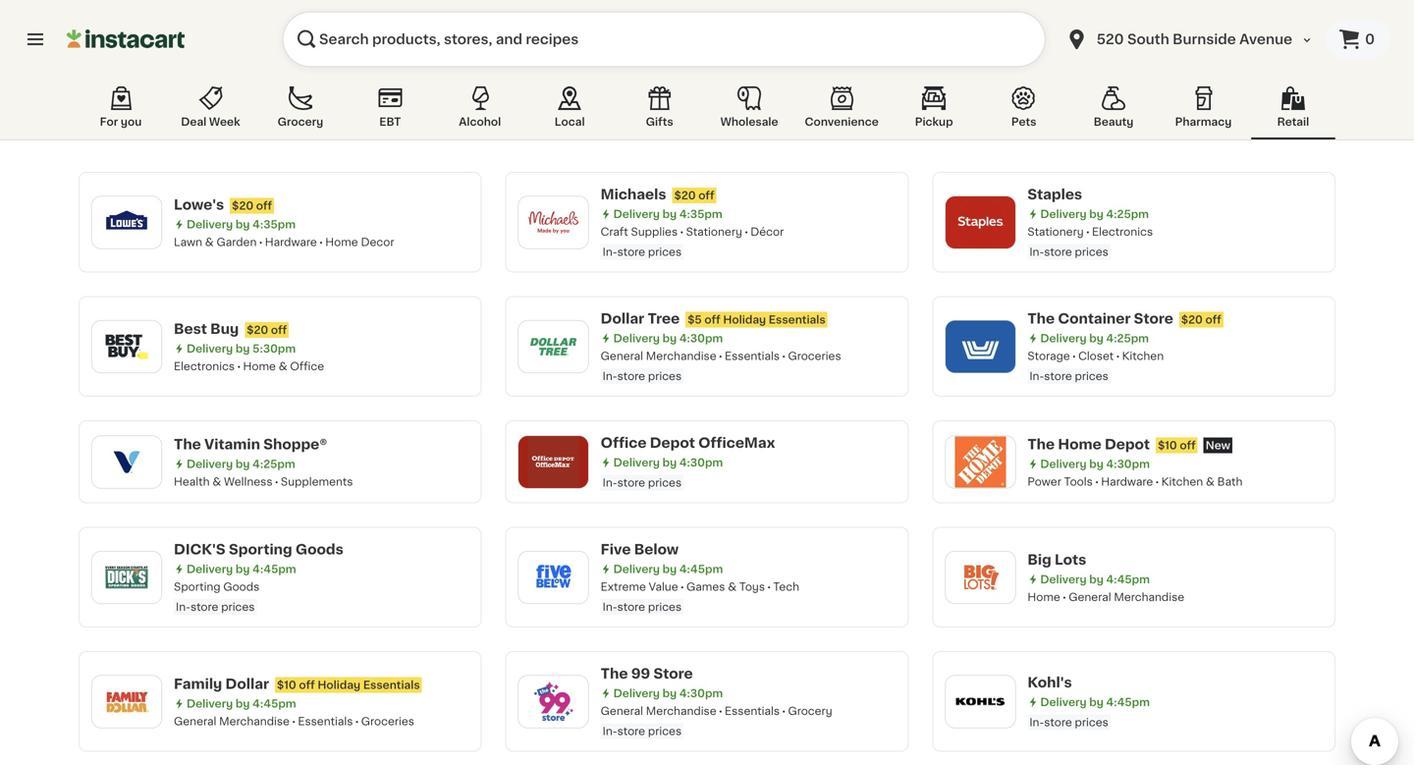 Task type: describe. For each thing, give the bounding box(es) containing it.
below
[[634, 543, 679, 557]]

delivery for family dollar logo
[[187, 698, 233, 709]]

big
[[1028, 553, 1052, 567]]

store down kohl's
[[1045, 717, 1073, 728]]

$5
[[688, 314, 702, 325]]

delivery by 4:45pm down kohl's
[[1041, 697, 1151, 708]]

delivery for the vitamin shoppe® logo
[[187, 459, 233, 469]]

delivery for kohl's logo
[[1041, 697, 1087, 708]]

by for kohl's logo
[[1090, 697, 1104, 708]]

toys
[[740, 582, 765, 592]]

by for 'the 99 store logo'
[[663, 688, 677, 699]]

new
[[1206, 440, 1231, 451]]

five
[[601, 543, 631, 557]]

value
[[649, 582, 679, 592]]

pharmacy button
[[1162, 83, 1246, 140]]

the 99 store logo image
[[528, 676, 579, 727]]

1 vertical spatial office
[[601, 436, 647, 450]]

1 vertical spatial kitchen
[[1162, 476, 1204, 487]]

staples logo image
[[955, 197, 1006, 248]]

4:30pm for grocery
[[680, 688, 723, 699]]

michaels logo image
[[528, 197, 579, 248]]

lots
[[1055, 553, 1087, 567]]

store inside stationery electronics in-store prices
[[1045, 247, 1073, 257]]

0 vertical spatial dollar
[[601, 312, 645, 326]]

pets button
[[982, 83, 1067, 140]]

you
[[121, 116, 142, 127]]

dick's sporting goods
[[174, 543, 344, 557]]

best
[[174, 322, 207, 336]]

delivery by 4:45pm for lots
[[1041, 574, 1151, 585]]

off inside the home depot $10 off new
[[1180, 440, 1196, 451]]

by for family dollar logo
[[236, 698, 250, 709]]

delivery for the container store logo
[[1041, 333, 1087, 344]]

general merchandise essentials grocery in-store prices
[[601, 706, 833, 737]]

dollar tree $5 off holiday essentials
[[601, 312, 826, 326]]

lowe's logo image
[[101, 197, 152, 248]]

delivery for 'the 99 store logo'
[[614, 688, 660, 699]]

lawn
[[174, 237, 202, 247]]

delivery by 4:30pm down office depot officemax
[[614, 457, 723, 468]]

$20 inside lowe's $20 off
[[232, 200, 254, 211]]

$10 inside the home depot $10 off new
[[1158, 440, 1178, 451]]

décor
[[751, 226, 784, 237]]

4:30pm down office depot officemax
[[680, 457, 723, 468]]

the for the vitamin shoppe®
[[174, 437, 201, 451]]

goods inside sporting goods in-store prices
[[223, 582, 260, 592]]

ebt button
[[348, 83, 433, 140]]

the home depot $10 off new
[[1028, 437, 1231, 451]]

tech
[[774, 582, 800, 592]]

ebt
[[379, 116, 401, 127]]

delivery by 4:30pm for grocery
[[614, 688, 723, 699]]

delivery for 'the home depot logo'
[[1041, 459, 1087, 469]]

kitchen inside "storage closet kitchen in-store prices"
[[1123, 351, 1164, 362]]

games
[[687, 582, 726, 592]]

home down 5:30pm
[[243, 361, 276, 372]]

by for the container store logo
[[1090, 333, 1104, 344]]

wholesale button
[[707, 83, 792, 140]]

store up five below
[[618, 478, 646, 488]]

grocery inside button
[[278, 116, 323, 127]]

bath
[[1218, 476, 1243, 487]]

in- inside general merchandise essentials groceries in-store prices
[[603, 371, 618, 382]]

storage closet kitchen in-store prices
[[1028, 351, 1164, 382]]

local
[[555, 116, 585, 127]]

in-store prices for kohl's
[[1030, 717, 1109, 728]]

delivery by 4:30pm for groceries
[[614, 333, 723, 344]]

store inside general merchandise essentials grocery in-store prices
[[618, 726, 646, 737]]

pets
[[1012, 116, 1037, 127]]

delivery by 4:35pm for lowe's
[[187, 219, 296, 230]]

pickup button
[[892, 83, 977, 140]]

instacart image
[[67, 28, 185, 51]]

tree
[[648, 312, 680, 326]]

alcohol button
[[438, 83, 522, 140]]

off inside best buy $20 off
[[271, 324, 287, 335]]

week
[[209, 116, 240, 127]]

general merchandise essentials groceries in-store prices
[[601, 351, 842, 382]]

4:35pm for michaels
[[680, 209, 723, 220]]

gifts
[[646, 116, 674, 127]]

520 south burnside avenue button
[[1054, 12, 1326, 67]]

retail button
[[1252, 83, 1336, 140]]

burnside
[[1173, 32, 1237, 46]]

five below
[[601, 543, 679, 557]]

in- inside stationery electronics in-store prices
[[1030, 247, 1045, 257]]

the for the 99 store
[[601, 667, 628, 681]]

holiday for tree
[[723, 314, 767, 325]]

4:25pm for the vitamin shoppe®
[[253, 459, 295, 469]]

prices inside craft supplies stationery décor in-store prices
[[648, 247, 682, 257]]

4:30pm for kitchen & bath
[[1107, 459, 1150, 469]]

the home depot logo image
[[955, 436, 1006, 488]]

pharmacy
[[1176, 116, 1232, 127]]

deal
[[181, 116, 207, 127]]

staples
[[1028, 188, 1083, 201]]

520 south burnside avenue
[[1097, 32, 1293, 46]]

4:25pm for staples
[[1107, 209, 1150, 220]]

store for container
[[1135, 312, 1174, 326]]

south
[[1128, 32, 1170, 46]]

1 horizontal spatial depot
[[1105, 437, 1151, 451]]

health
[[174, 476, 210, 487]]

delivery for the staples logo
[[1041, 209, 1087, 220]]

groceries for general merchandise essentials groceries
[[361, 716, 415, 727]]

4:35pm for lowe's
[[253, 219, 296, 230]]

0 vertical spatial sporting
[[229, 543, 292, 557]]

0 vertical spatial hardware
[[265, 237, 317, 247]]

michaels $20 off
[[601, 188, 715, 201]]

garden
[[217, 237, 257, 247]]

by for the vitamin shoppe® logo
[[236, 459, 250, 469]]

buy
[[210, 322, 239, 336]]

container
[[1059, 312, 1131, 326]]

home general merchandise
[[1028, 592, 1185, 603]]

lowe's
[[174, 198, 224, 211]]

extreme value games & toys tech in-store prices
[[601, 582, 800, 613]]

health & wellness supplements
[[174, 476, 353, 487]]

big lots
[[1028, 553, 1087, 567]]

$20 inside best buy $20 off
[[247, 324, 268, 335]]

home down big on the bottom of page
[[1028, 592, 1061, 603]]

kohl's logo image
[[955, 676, 1006, 727]]

off inside family dollar $10 off holiday essentials
[[299, 680, 315, 690]]

by for 'the home depot logo'
[[1090, 459, 1104, 469]]

in- inside extreme value games & toys tech in-store prices
[[603, 602, 618, 613]]

delivery for lowe's logo
[[187, 219, 233, 230]]

& down 5:30pm
[[279, 361, 288, 372]]

delivery by 5:30pm
[[187, 343, 296, 354]]

electronics inside stationery electronics in-store prices
[[1093, 226, 1154, 237]]

520
[[1097, 32, 1125, 46]]

delivery by 4:45pm for sporting
[[187, 564, 296, 575]]

best buy $20 off
[[174, 322, 287, 336]]

4:45pm for below
[[680, 564, 723, 575]]

store inside "storage closet kitchen in-store prices"
[[1045, 371, 1073, 382]]

dick's sporting goods logo image
[[101, 552, 152, 603]]

sporting goods in-store prices
[[174, 582, 260, 613]]

family dollar $10 off holiday essentials
[[174, 677, 420, 691]]

groceries for general merchandise essentials groceries in-store prices
[[788, 351, 842, 362]]

essentials for general merchandise essentials groceries
[[298, 716, 353, 727]]

delivery by 4:45pm down family
[[187, 698, 296, 709]]

delivery by 4:25pm for the vitamin shoppe®
[[187, 459, 295, 469]]

supplies
[[631, 226, 678, 237]]

& right health
[[213, 476, 221, 487]]

4:45pm for lots
[[1107, 574, 1151, 585]]

the vitamin shoppe® logo image
[[101, 436, 152, 488]]

closet
[[1079, 351, 1114, 362]]

convenience button
[[797, 83, 887, 140]]

lowe's $20 off
[[174, 198, 272, 211]]

prices inside "storage closet kitchen in-store prices"
[[1075, 371, 1109, 382]]

0 horizontal spatial depot
[[650, 436, 695, 450]]

prices inside extreme value games & toys tech in-store prices
[[648, 602, 682, 613]]



Task type: locate. For each thing, give the bounding box(es) containing it.
for
[[100, 116, 118, 127]]

0 horizontal spatial groceries
[[361, 716, 415, 727]]

4:45pm for sporting
[[253, 564, 296, 575]]

in- right 'the 99 store logo'
[[603, 726, 618, 737]]

by
[[663, 209, 677, 220], [1090, 209, 1104, 220], [236, 219, 250, 230], [663, 333, 677, 344], [1090, 333, 1104, 344], [236, 343, 250, 354], [663, 457, 677, 468], [236, 459, 250, 469], [1090, 459, 1104, 469], [236, 564, 250, 575], [663, 564, 677, 575], [1090, 574, 1104, 585], [663, 688, 677, 699], [1090, 697, 1104, 708], [236, 698, 250, 709]]

beauty button
[[1072, 83, 1156, 140]]

delivery for big lots logo
[[1041, 574, 1087, 585]]

1 horizontal spatial $10
[[1158, 440, 1178, 451]]

0 horizontal spatial 4:35pm
[[253, 219, 296, 230]]

holiday right $5
[[723, 314, 767, 325]]

goods
[[296, 543, 344, 557], [223, 582, 260, 592]]

0 horizontal spatial in-store prices
[[603, 478, 682, 488]]

prices
[[648, 247, 682, 257], [1075, 247, 1109, 257], [648, 371, 682, 382], [1075, 371, 1109, 382], [648, 478, 682, 488], [221, 602, 255, 613], [648, 602, 682, 613], [1075, 717, 1109, 728], [648, 726, 682, 737]]

4:25pm up the health & wellness supplements
[[253, 459, 295, 469]]

sporting inside sporting goods in-store prices
[[174, 582, 221, 592]]

0 horizontal spatial $10
[[277, 680, 296, 690]]

4:30pm down $5
[[680, 333, 723, 344]]

holiday up general merchandise essentials groceries at the left
[[318, 680, 361, 690]]

store right the container
[[1135, 312, 1174, 326]]

& inside extreme value games & toys tech in-store prices
[[728, 582, 737, 592]]

delivery by 4:30pm up tools
[[1041, 459, 1150, 469]]

delivery by 4:45pm for below
[[614, 564, 723, 575]]

1 horizontal spatial stationery
[[1028, 226, 1084, 237]]

delivery by 4:45pm
[[187, 564, 296, 575], [614, 564, 723, 575], [1041, 574, 1151, 585], [1041, 697, 1151, 708], [187, 698, 296, 709]]

1 horizontal spatial goods
[[296, 543, 344, 557]]

by for best buy logo
[[236, 343, 250, 354]]

grocery button
[[258, 83, 343, 140]]

store for 99
[[654, 667, 693, 681]]

0 horizontal spatial store
[[654, 667, 693, 681]]

1 horizontal spatial electronics
[[1093, 226, 1154, 237]]

general down family
[[174, 716, 216, 727]]

Search field
[[283, 12, 1046, 67]]

delivery by 4:35pm down michaels $20 off
[[614, 209, 723, 220]]

by for dick's sporting goods logo
[[236, 564, 250, 575]]

$20 up delivery by 5:30pm
[[247, 324, 268, 335]]

in- inside craft supplies stationery décor in-store prices
[[603, 247, 618, 257]]

essentials for general merchandise essentials grocery in-store prices
[[725, 706, 780, 717]]

delivery down lowe's
[[187, 219, 233, 230]]

depot left officemax
[[650, 436, 695, 450]]

the up health
[[174, 437, 201, 451]]

general for general merchandise essentials groceries
[[174, 716, 216, 727]]

delivery for the michaels logo
[[614, 209, 660, 220]]

0 horizontal spatial office
[[290, 361, 324, 372]]

store inside craft supplies stationery décor in-store prices
[[618, 247, 646, 257]]

essentials inside general merchandise essentials groceries in-store prices
[[725, 351, 780, 362]]

general down 99
[[601, 706, 644, 717]]

in- right office depot officemax logo
[[603, 478, 618, 488]]

store down extreme
[[618, 602, 646, 613]]

the up storage
[[1028, 312, 1055, 326]]

store
[[618, 247, 646, 257], [1045, 247, 1073, 257], [618, 371, 646, 382], [1045, 371, 1073, 382], [618, 478, 646, 488], [191, 602, 219, 613], [618, 602, 646, 613], [1045, 717, 1073, 728], [618, 726, 646, 737]]

0 vertical spatial 4:25pm
[[1107, 209, 1150, 220]]

store down staples
[[1045, 247, 1073, 257]]

delivery for five below logo
[[614, 564, 660, 575]]

the up power
[[1028, 437, 1055, 451]]

store right the dollar tree logo
[[618, 371, 646, 382]]

prices inside general merchandise essentials grocery in-store prices
[[648, 726, 682, 737]]

1 horizontal spatial in-store prices
[[1030, 717, 1109, 728]]

4:35pm
[[680, 209, 723, 220], [253, 219, 296, 230]]

$20 inside michaels $20 off
[[675, 190, 696, 201]]

delivery by 4:25pm up closet
[[1041, 333, 1150, 344]]

in-store prices
[[603, 478, 682, 488], [1030, 717, 1109, 728]]

1 vertical spatial in-store prices
[[1030, 717, 1109, 728]]

craft supplies stationery décor in-store prices
[[601, 226, 784, 257]]

in- inside sporting goods in-store prices
[[176, 602, 191, 613]]

0 vertical spatial kitchen
[[1123, 351, 1164, 362]]

0 vertical spatial in-store prices
[[603, 478, 682, 488]]

general merchandise essentials groceries
[[174, 716, 415, 727]]

1 horizontal spatial hardware
[[1102, 476, 1154, 487]]

delivery by 4:30pm
[[614, 333, 723, 344], [614, 457, 723, 468], [1041, 459, 1150, 469], [614, 688, 723, 699]]

4:25pm down the container store $20 off
[[1107, 333, 1150, 344]]

delivery by 4:35pm up garden
[[187, 219, 296, 230]]

off inside the container store $20 off
[[1206, 314, 1222, 325]]

$20 up craft supplies stationery décor in-store prices
[[675, 190, 696, 201]]

tools
[[1065, 476, 1093, 487]]

1 horizontal spatial grocery
[[788, 706, 833, 717]]

dollar tree logo image
[[528, 321, 579, 372]]

0 vertical spatial goods
[[296, 543, 344, 557]]

prices inside general merchandise essentials groceries in-store prices
[[648, 371, 682, 382]]

big lots logo image
[[955, 552, 1006, 603]]

delivery by 4:35pm for michaels
[[614, 209, 723, 220]]

holiday inside family dollar $10 off holiday essentials
[[318, 680, 361, 690]]

& left bath
[[1207, 476, 1215, 487]]

delivery by 4:45pm up "home general merchandise"
[[1041, 574, 1151, 585]]

1 horizontal spatial dollar
[[601, 312, 645, 326]]

vitamin
[[204, 437, 260, 451]]

kitchen down the container store $20 off
[[1123, 351, 1164, 362]]

store right 99
[[654, 667, 693, 681]]

office right office depot officemax logo
[[601, 436, 647, 450]]

99
[[631, 667, 651, 681]]

gifts button
[[618, 83, 702, 140]]

by for the michaels logo
[[663, 209, 677, 220]]

electronics down best
[[174, 361, 235, 372]]

delivery up storage
[[1041, 333, 1087, 344]]

store down dick's
[[191, 602, 219, 613]]

1 horizontal spatial delivery by 4:35pm
[[614, 209, 723, 220]]

wholesale
[[721, 116, 779, 127]]

in- down storage
[[1030, 371, 1045, 382]]

delivery down staples
[[1041, 209, 1087, 220]]

in- down dick's
[[176, 602, 191, 613]]

$10
[[1158, 440, 1178, 451], [277, 680, 296, 690]]

store
[[1135, 312, 1174, 326], [654, 667, 693, 681]]

goods down dick's sporting goods
[[223, 582, 260, 592]]

essentials inside family dollar $10 off holiday essentials
[[363, 680, 420, 690]]

general
[[601, 351, 644, 362], [1069, 592, 1112, 603], [601, 706, 644, 717], [174, 716, 216, 727]]

dick's
[[174, 543, 226, 557]]

1 horizontal spatial sporting
[[229, 543, 292, 557]]

extreme
[[601, 582, 646, 592]]

by for the dollar tree logo
[[663, 333, 677, 344]]

kohl's
[[1028, 676, 1073, 690]]

general inside general merchandise essentials groceries in-store prices
[[601, 351, 644, 362]]

merchandise for general merchandise essentials groceries in-store prices
[[646, 351, 717, 362]]

delivery down family
[[187, 698, 233, 709]]

groceries inside general merchandise essentials groceries in-store prices
[[788, 351, 842, 362]]

dollar left tree
[[601, 312, 645, 326]]

1 horizontal spatial 4:35pm
[[680, 209, 723, 220]]

delivery down five below
[[614, 564, 660, 575]]

by for five below logo
[[663, 564, 677, 575]]

beauty
[[1094, 116, 1134, 127]]

0 button
[[1326, 20, 1391, 59]]

delivery down big lots
[[1041, 574, 1087, 585]]

by for the staples logo
[[1090, 209, 1104, 220]]

essentials for general merchandise essentials groceries in-store prices
[[725, 351, 780, 362]]

1 horizontal spatial store
[[1135, 312, 1174, 326]]

prices inside stationery electronics in-store prices
[[1075, 247, 1109, 257]]

$20 inside the container store $20 off
[[1182, 314, 1203, 325]]

holiday for dollar
[[318, 680, 361, 690]]

sporting right dick's
[[229, 543, 292, 557]]

1 horizontal spatial groceries
[[788, 351, 842, 362]]

convenience
[[805, 116, 879, 127]]

avenue
[[1240, 32, 1293, 46]]

in- right the dollar tree logo
[[603, 371, 618, 382]]

in- inside general merchandise essentials grocery in-store prices
[[603, 726, 618, 737]]

goods down supplements
[[296, 543, 344, 557]]

sporting down dick's
[[174, 582, 221, 592]]

in-store prices for office depot officemax
[[603, 478, 682, 488]]

None search field
[[283, 12, 1046, 67]]

4:30pm up power tools hardware kitchen & bath
[[1107, 459, 1150, 469]]

the
[[1028, 312, 1055, 326], [174, 437, 201, 451], [1028, 437, 1055, 451], [601, 667, 628, 681]]

1 stationery from the left
[[686, 226, 743, 237]]

5:30pm
[[253, 343, 296, 354]]

delivery for office depot officemax logo
[[614, 457, 660, 468]]

officemax
[[699, 436, 776, 450]]

0 vertical spatial office
[[290, 361, 324, 372]]

delivery down kohl's
[[1041, 697, 1087, 708]]

stationery inside craft supplies stationery décor in-store prices
[[686, 226, 743, 237]]

general down lots
[[1069, 592, 1112, 603]]

4:45pm
[[253, 564, 296, 575], [680, 564, 723, 575], [1107, 574, 1151, 585], [1107, 697, 1151, 708], [253, 698, 296, 709]]

1 vertical spatial holiday
[[318, 680, 361, 690]]

delivery by 4:30pm down "the 99 store"
[[614, 688, 723, 699]]

prices inside sporting goods in-store prices
[[221, 602, 255, 613]]

0 vertical spatial grocery
[[278, 116, 323, 127]]

essentials inside general merchandise essentials grocery in-store prices
[[725, 706, 780, 717]]

delivery for best buy logo
[[187, 343, 233, 354]]

delivery down dick's
[[187, 564, 233, 575]]

merchandise inside general merchandise essentials groceries in-store prices
[[646, 351, 717, 362]]

holiday inside dollar tree $5 off holiday essentials
[[723, 314, 767, 325]]

dollar
[[601, 312, 645, 326], [226, 677, 269, 691]]

the for the home depot $10 off new
[[1028, 437, 1055, 451]]

supplements
[[281, 476, 353, 487]]

shop categories tab list
[[79, 83, 1336, 140]]

home left decor
[[325, 237, 358, 247]]

$10 up general merchandise essentials groceries at the left
[[277, 680, 296, 690]]

0 horizontal spatial holiday
[[318, 680, 361, 690]]

1 vertical spatial goods
[[223, 582, 260, 592]]

store down storage
[[1045, 371, 1073, 382]]

0 horizontal spatial delivery by 4:35pm
[[187, 219, 296, 230]]

merchandise for general merchandise essentials groceries
[[219, 716, 290, 727]]

1 vertical spatial electronics
[[174, 361, 235, 372]]

depot up power tools hardware kitchen & bath
[[1105, 437, 1151, 451]]

off inside lowe's $20 off
[[256, 200, 272, 211]]

merchandise for general merchandise essentials grocery in-store prices
[[646, 706, 717, 717]]

delivery down office depot officemax
[[614, 457, 660, 468]]

4:30pm
[[680, 333, 723, 344], [680, 457, 723, 468], [1107, 459, 1150, 469], [680, 688, 723, 699]]

electronics up the container store $20 off
[[1093, 226, 1154, 237]]

off
[[699, 190, 715, 201], [256, 200, 272, 211], [705, 314, 721, 325], [1206, 314, 1222, 325], [271, 324, 287, 335], [1180, 440, 1196, 451], [299, 680, 315, 690]]

store inside sporting goods in-store prices
[[191, 602, 219, 613]]

$10 up power tools hardware kitchen & bath
[[1158, 440, 1178, 451]]

local button
[[528, 83, 612, 140]]

2 vertical spatial delivery by 4:25pm
[[187, 459, 295, 469]]

0 vertical spatial holiday
[[723, 314, 767, 325]]

store down 99
[[618, 726, 646, 737]]

4:25pm
[[1107, 209, 1150, 220], [1107, 333, 1150, 344], [253, 459, 295, 469]]

deal week button
[[168, 83, 253, 140]]

0 vertical spatial electronics
[[1093, 226, 1154, 237]]

delivery down 99
[[614, 688, 660, 699]]

off inside michaels $20 off
[[699, 190, 715, 201]]

4:30pm for groceries
[[680, 333, 723, 344]]

the container store $20 off
[[1028, 312, 1222, 326]]

delivery by 4:30pm for kitchen & bath
[[1041, 459, 1150, 469]]

in-store prices down kohl's
[[1030, 717, 1109, 728]]

& left the toys
[[728, 582, 737, 592]]

in-store prices down office depot officemax
[[603, 478, 682, 488]]

0 horizontal spatial stationery
[[686, 226, 743, 237]]

4:30pm up general merchandise essentials grocery in-store prices on the bottom
[[680, 688, 723, 699]]

1 vertical spatial $10
[[277, 680, 296, 690]]

the vitamin shoppe®
[[174, 437, 328, 451]]

office depot officemax
[[601, 436, 776, 450]]

by for big lots logo
[[1090, 574, 1104, 585]]

delivery for dick's sporting goods logo
[[187, 564, 233, 575]]

delivery by 4:35pm
[[614, 209, 723, 220], [187, 219, 296, 230]]

hardware right garden
[[265, 237, 317, 247]]

0 horizontal spatial electronics
[[174, 361, 235, 372]]

0 vertical spatial $10
[[1158, 440, 1178, 451]]

delivery up health
[[187, 459, 233, 469]]

2 stationery from the left
[[1028, 226, 1084, 237]]

$10 inside family dollar $10 off holiday essentials
[[277, 680, 296, 690]]

delivery up tools
[[1041, 459, 1087, 469]]

2 vertical spatial 4:25pm
[[253, 459, 295, 469]]

family
[[174, 677, 222, 691]]

& right the lawn on the left
[[205, 237, 214, 247]]

delivery by 4:25pm up stationery electronics in-store prices
[[1041, 209, 1150, 220]]

best buy logo image
[[101, 321, 152, 372]]

$20 up garden
[[232, 200, 254, 211]]

depot
[[650, 436, 695, 450], [1105, 437, 1151, 451]]

in- down staples
[[1030, 247, 1045, 257]]

1 horizontal spatial office
[[601, 436, 647, 450]]

1 vertical spatial delivery by 4:25pm
[[1041, 333, 1150, 344]]

stationery
[[686, 226, 743, 237], [1028, 226, 1084, 237]]

0 horizontal spatial dollar
[[226, 677, 269, 691]]

delivery
[[614, 209, 660, 220], [1041, 209, 1087, 220], [187, 219, 233, 230], [614, 333, 660, 344], [1041, 333, 1087, 344], [187, 343, 233, 354], [614, 457, 660, 468], [187, 459, 233, 469], [1041, 459, 1087, 469], [187, 564, 233, 575], [614, 564, 660, 575], [1041, 574, 1087, 585], [614, 688, 660, 699], [1041, 697, 1087, 708], [187, 698, 233, 709]]

$20
[[675, 190, 696, 201], [232, 200, 254, 211], [1182, 314, 1203, 325], [247, 324, 268, 335]]

delivery by 4:45pm up 'value'
[[614, 564, 723, 575]]

electronics home & office
[[174, 361, 324, 372]]

dollar right family
[[226, 677, 269, 691]]

store down craft
[[618, 247, 646, 257]]

stationery left 'décor'
[[686, 226, 743, 237]]

stationery electronics in-store prices
[[1028, 226, 1154, 257]]

decor
[[361, 237, 394, 247]]

merchandise inside general merchandise essentials grocery in-store prices
[[646, 706, 717, 717]]

electronics
[[1093, 226, 1154, 237], [174, 361, 235, 372]]

the left 99
[[601, 667, 628, 681]]

general for general merchandise essentials groceries in-store prices
[[601, 351, 644, 362]]

five below logo image
[[528, 552, 579, 603]]

0 vertical spatial store
[[1135, 312, 1174, 326]]

4:35pm up craft supplies stationery décor in-store prices
[[680, 209, 723, 220]]

storage
[[1028, 351, 1071, 362]]

stationery down staples
[[1028, 226, 1084, 237]]

family dollar logo image
[[101, 676, 152, 727]]

deal week
[[181, 116, 240, 127]]

kitchen left bath
[[1162, 476, 1204, 487]]

pickup
[[915, 116, 954, 127]]

retail
[[1278, 116, 1310, 127]]

1 vertical spatial store
[[654, 667, 693, 681]]

power
[[1028, 476, 1062, 487]]

home up tools
[[1059, 437, 1102, 451]]

the container store logo image
[[955, 321, 1006, 372]]

lawn & garden hardware home decor
[[174, 237, 394, 247]]

0
[[1366, 32, 1376, 46]]

in- down kohl's
[[1030, 717, 1045, 728]]

0 horizontal spatial grocery
[[278, 116, 323, 127]]

in- down craft
[[603, 247, 618, 257]]

520 south burnside avenue button
[[1066, 12, 1315, 67]]

delivery by 4:30pm down tree
[[614, 333, 723, 344]]

delivery down tree
[[614, 333, 660, 344]]

stationery inside stationery electronics in-store prices
[[1028, 226, 1084, 237]]

store inside general merchandise essentials groceries in-store prices
[[618, 371, 646, 382]]

shoppe®
[[264, 437, 328, 451]]

craft
[[601, 226, 629, 237]]

by for office depot officemax logo
[[663, 457, 677, 468]]

office depot officemax logo image
[[528, 436, 579, 488]]

by for lowe's logo
[[236, 219, 250, 230]]

0 horizontal spatial hardware
[[265, 237, 317, 247]]

delivery down buy at the top of page
[[187, 343, 233, 354]]

general right the dollar tree logo
[[601, 351, 644, 362]]

0 vertical spatial groceries
[[788, 351, 842, 362]]

4:25pm up stationery electronics in-store prices
[[1107, 209, 1150, 220]]

power tools hardware kitchen & bath
[[1028, 476, 1243, 487]]

essentials inside dollar tree $5 off holiday essentials
[[769, 314, 826, 325]]

office down 5:30pm
[[290, 361, 324, 372]]

general for general merchandise essentials grocery in-store prices
[[601, 706, 644, 717]]

delivery for the dollar tree logo
[[614, 333, 660, 344]]

0 horizontal spatial goods
[[223, 582, 260, 592]]

1 vertical spatial dollar
[[226, 677, 269, 691]]

in- inside "storage closet kitchen in-store prices"
[[1030, 371, 1045, 382]]

alcohol
[[459, 116, 501, 127]]

1 vertical spatial sporting
[[174, 582, 221, 592]]

1 horizontal spatial holiday
[[723, 314, 767, 325]]

1 vertical spatial grocery
[[788, 706, 833, 717]]

essentials
[[769, 314, 826, 325], [725, 351, 780, 362], [363, 680, 420, 690], [725, 706, 780, 717], [298, 716, 353, 727]]

grocery inside general merchandise essentials grocery in-store prices
[[788, 706, 833, 717]]

delivery down michaels
[[614, 209, 660, 220]]

sporting
[[229, 543, 292, 557], [174, 582, 221, 592]]

off inside dollar tree $5 off holiday essentials
[[705, 314, 721, 325]]

michaels
[[601, 188, 667, 201]]

0 horizontal spatial sporting
[[174, 582, 221, 592]]

4:35pm up lawn & garden hardware home decor on the top
[[253, 219, 296, 230]]

$20 right the container
[[1182, 314, 1203, 325]]

store inside extreme value games & toys tech in-store prices
[[618, 602, 646, 613]]

for you button
[[79, 83, 163, 140]]

office
[[290, 361, 324, 372], [601, 436, 647, 450]]

1 vertical spatial 4:25pm
[[1107, 333, 1150, 344]]

delivery by 4:45pm down dick's sporting goods
[[187, 564, 296, 575]]

the for the container store $20 off
[[1028, 312, 1055, 326]]

in- down extreme
[[603, 602, 618, 613]]

1 vertical spatial groceries
[[361, 716, 415, 727]]

1 vertical spatial hardware
[[1102, 476, 1154, 487]]

delivery by 4:25pm for staples
[[1041, 209, 1150, 220]]

0 vertical spatial delivery by 4:25pm
[[1041, 209, 1150, 220]]

general inside general merchandise essentials grocery in-store prices
[[601, 706, 644, 717]]



Task type: vqa. For each thing, say whether or not it's contained in the screenshot.


